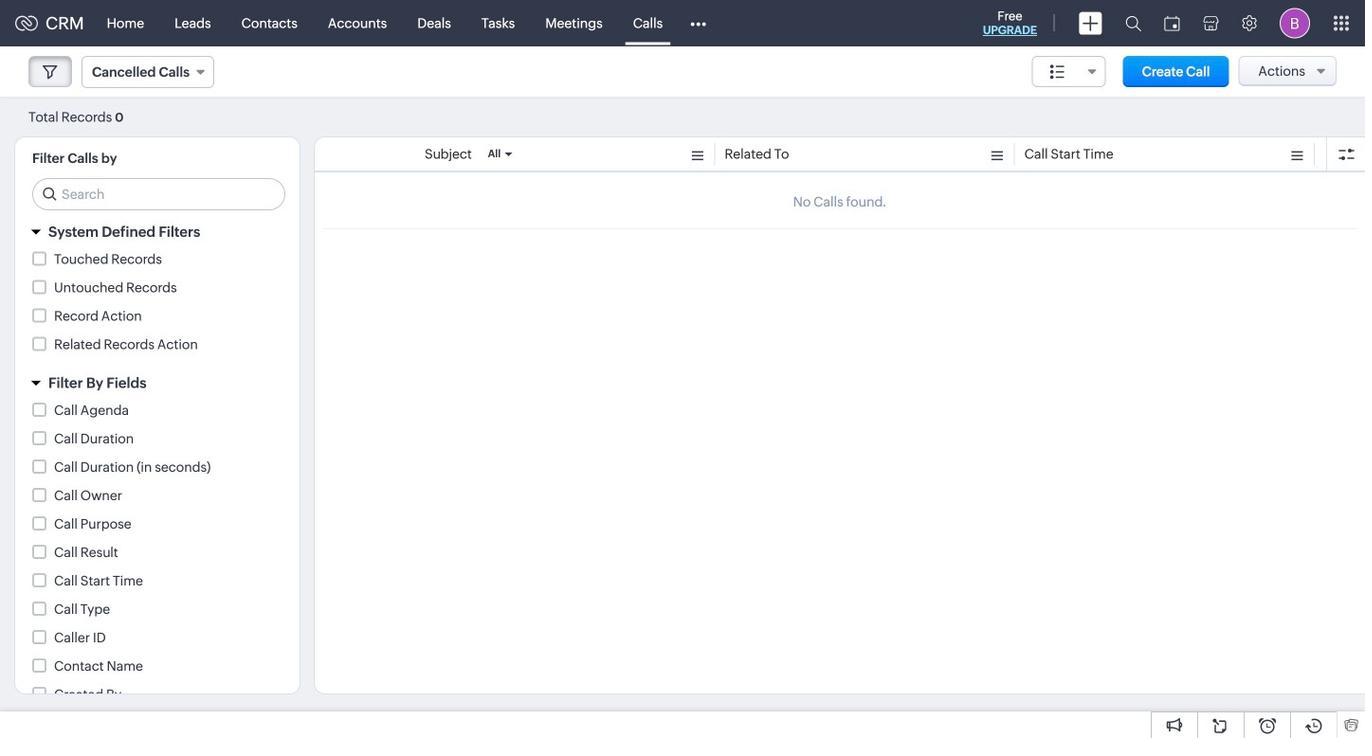 Task type: vqa. For each thing, say whether or not it's contained in the screenshot.
Profile Element
yes



Task type: locate. For each thing, give the bounding box(es) containing it.
Other Modules field
[[678, 8, 719, 38]]

logo image
[[15, 16, 38, 31]]

Search text field
[[33, 179, 285, 210]]

create menu element
[[1068, 0, 1115, 46]]

None field
[[82, 56, 214, 88], [1033, 56, 1107, 87], [82, 56, 214, 88]]

size image
[[1051, 64, 1066, 81]]



Task type: describe. For each thing, give the bounding box(es) containing it.
profile image
[[1281, 8, 1311, 38]]

none field size
[[1033, 56, 1107, 87]]

search image
[[1126, 15, 1142, 31]]

create menu image
[[1079, 12, 1103, 35]]

calendar image
[[1165, 16, 1181, 31]]

search element
[[1115, 0, 1153, 46]]

profile element
[[1269, 0, 1322, 46]]



